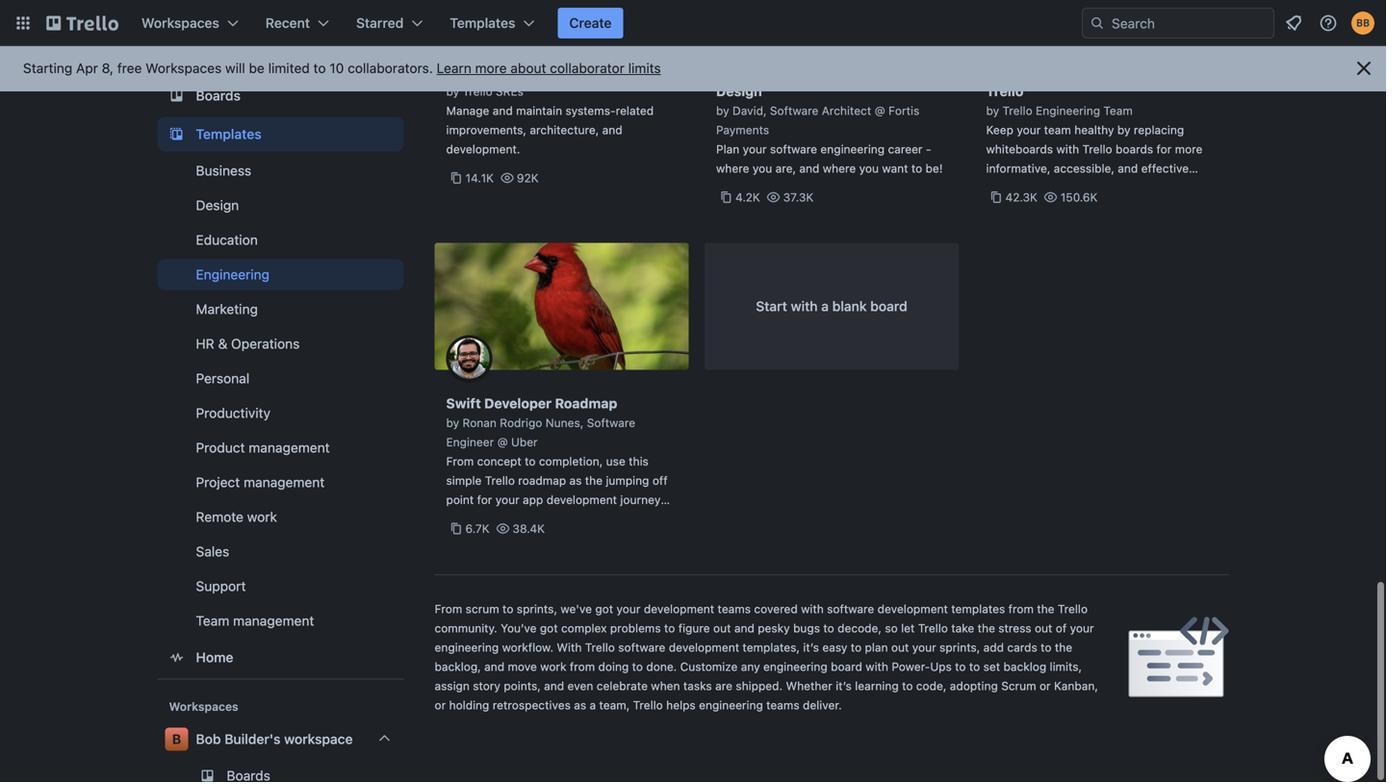 Task type: vqa. For each thing, say whether or not it's contained in the screenshot.
seventh row from the top
no



Task type: describe. For each thing, give the bounding box(es) containing it.
from scrum to sprints, we've got your development teams covered with software development templates from the trello community. you've got complex problems to figure out and pesky bugs to decode, so let trello take the stress out of your engineering workflow. with trello software development templates, it's easy to plan out your sprints, add cards to the backlog, and move work from doing to done. customize any engineering board with power-ups to to set backlog limits, assign story points, and even celebrate when tasks are shipped. whether it's learning to code, adopting scrum or kanban, or holding retrospectives as a team, trello helps engineering teams deliver.
[[435, 603, 1098, 712]]

your inside sprint retrospective template | trello by trello engineering team keep your team healthy by replacing whiteboards with trello boards for more informative, accessible, and effective team retrospectives.
[[1017, 123, 1041, 137]]

limits
[[628, 60, 661, 76]]

1 vertical spatial sprints,
[[939, 641, 980, 655]]

hr
[[196, 336, 214, 352]]

learning
[[855, 680, 899, 693]]

plan
[[865, 641, 888, 655]]

1 vertical spatial swift
[[516, 513, 544, 526]]

be!
[[925, 162, 943, 175]]

start
[[756, 298, 787, 314]]

to left figure
[[664, 622, 675, 635]]

to up easy
[[823, 622, 834, 635]]

with up learning
[[866, 660, 888, 674]]

product management link
[[157, 432, 404, 463]]

rodrigo
[[500, 416, 542, 430]]

remote
[[196, 509, 243, 525]]

1 where from the left
[[716, 162, 749, 175]]

to left set
[[969, 660, 980, 674]]

2 you from the left
[[859, 162, 879, 175]]

power-
[[892, 660, 930, 674]]

by inside by trello sres manage and maintain systems-related improvements, architecture, and development.
[[446, 85, 459, 98]]

problems
[[610, 622, 661, 635]]

engineering link
[[157, 259, 404, 290]]

2 horizontal spatial out
[[1035, 622, 1052, 635]]

retrospectives.
[[1016, 181, 1098, 194]]

replacing
[[1134, 123, 1184, 137]]

concept
[[477, 455, 521, 468]]

ronan rodrigo nunes, software engineer @ uber image
[[446, 335, 492, 382]]

1 horizontal spatial out
[[891, 641, 909, 655]]

board inside button
[[870, 298, 907, 314]]

home
[[196, 650, 233, 665]]

education link
[[157, 225, 404, 255]]

home link
[[157, 640, 404, 675]]

kanban,
[[1054, 680, 1098, 693]]

support link
[[157, 571, 404, 602]]

customize
[[680, 660, 738, 674]]

education
[[196, 232, 258, 248]]

recent
[[266, 15, 310, 31]]

by up boards
[[1117, 123, 1130, 137]]

templates inside popup button
[[450, 15, 515, 31]]

trello up keep
[[1002, 104, 1032, 117]]

so
[[885, 622, 898, 635]]

personal link
[[157, 363, 404, 394]]

your right of on the bottom of page
[[1070, 622, 1094, 635]]

&
[[218, 336, 227, 352]]

off
[[652, 474, 668, 488]]

|
[[1191, 64, 1195, 80]]

payments
[[716, 123, 769, 137]]

career
[[862, 64, 907, 80]]

from inside the swift developer roadmap by ronan rodrigo nunes, software engineer @ uber from concept to completion, use this simple trello roadmap as the jumping off point for your app development journey with apple's swift language.
[[446, 455, 474, 468]]

even
[[567, 680, 593, 693]]

37.3k
[[783, 191, 814, 204]]

2 vertical spatial software
[[618, 641, 665, 655]]

for inside the swift developer roadmap by ronan rodrigo nunes, software engineer @ uber from concept to completion, use this simple trello roadmap as the jumping off point for your app development journey with apple's swift language.
[[477, 493, 492, 507]]

1 you from the left
[[753, 162, 772, 175]]

team inside sprint retrospective template | trello by trello engineering team keep your team healthy by replacing whiteboards with trello boards for more informative, accessible, and effective team retrospectives.
[[1103, 104, 1133, 117]]

home image
[[165, 646, 188, 669]]

of
[[1056, 622, 1067, 635]]

1 vertical spatial templates
[[196, 126, 261, 142]]

1 horizontal spatial from
[[1008, 603, 1034, 616]]

move
[[508, 660, 537, 674]]

back to home image
[[46, 8, 118, 39]]

engineering inside software engineering career design by david, software architect @ fortis payments plan your software engineering career - where you are, and where you want to be!
[[780, 64, 859, 80]]

and down systems-
[[602, 123, 622, 137]]

start with a blank board
[[756, 298, 907, 314]]

career
[[888, 142, 923, 156]]

remote work link
[[157, 502, 404, 533]]

to right cards on the bottom
[[1041, 641, 1052, 655]]

with inside the swift developer roadmap by ronan rodrigo nunes, software engineer @ uber from concept to completion, use this simple trello roadmap as the jumping off point for your app development journey with apple's swift language.
[[446, 513, 469, 526]]

0 vertical spatial it's
[[803, 641, 819, 655]]

blank
[[832, 298, 867, 314]]

your inside software engineering career design by david, software architect @ fortis payments plan your software engineering career - where you are, and where you want to be!
[[743, 142, 767, 156]]

work inside from scrum to sprints, we've got your development teams covered with software development templates from the trello community. you've got complex problems to figure out and pesky bugs to decode, so let trello take the stress out of your engineering workflow. with trello software development templates, it's easy to plan out your sprints, add cards to the backlog, and move work from doing to done. customize any engineering board with power-ups to to set backlog limits, assign story points, and even celebrate when tasks are shipped. whether it's learning to code, adopting scrum or kanban, or holding retrospectives as a team, trello helps engineering teams deliver.
[[540, 660, 566, 674]]

operations
[[231, 336, 300, 352]]

10
[[330, 60, 344, 76]]

easy
[[822, 641, 847, 655]]

engineering inside sprint retrospective template | trello by trello engineering team keep your team healthy by replacing whiteboards with trello boards for more informative, accessible, and effective team retrospectives.
[[1036, 104, 1100, 117]]

to down power-
[[902, 680, 913, 693]]

1 vertical spatial got
[[540, 622, 558, 635]]

by up keep
[[986, 104, 999, 117]]

38.4k
[[512, 522, 545, 536]]

bugs
[[793, 622, 820, 635]]

holding
[[449, 699, 489, 712]]

engineering icon image
[[1104, 607, 1229, 707]]

scrum
[[1001, 680, 1036, 693]]

recent button
[[254, 8, 341, 39]]

engineering up whether
[[763, 660, 827, 674]]

to inside software engineering career design by david, software architect @ fortis payments plan your software engineering career - where you are, and where you want to be!
[[911, 162, 922, 175]]

app
[[523, 493, 543, 507]]

1 vertical spatial design
[[196, 197, 239, 213]]

trello down healthy
[[1082, 142, 1112, 156]]

let
[[901, 622, 915, 635]]

roadmap
[[555, 396, 617, 411]]

to right ups on the bottom right
[[955, 660, 966, 674]]

jumping
[[606, 474, 649, 488]]

software engineering career design by david, software architect @ fortis payments plan your software engineering career - where you are, and where you want to be!
[[716, 64, 943, 175]]

board image
[[165, 84, 188, 107]]

apple's
[[472, 513, 513, 526]]

shipped.
[[736, 680, 783, 693]]

1 vertical spatial or
[[435, 699, 446, 712]]

development inside the swift developer roadmap by ronan rodrigo nunes, software engineer @ uber from concept to completion, use this simple trello roadmap as the jumping off point for your app development journey with apple's swift language.
[[546, 493, 617, 507]]

trello inside by trello sres manage and maintain systems-related improvements, architecture, and development.
[[463, 85, 492, 98]]

1 horizontal spatial or
[[1039, 680, 1051, 693]]

and left even
[[544, 680, 564, 693]]

by inside software engineering career design by david, software architect @ fortis payments plan your software engineering career - where you are, and where you want to be!
[[716, 104, 729, 117]]

personal
[[196, 370, 249, 386]]

simple
[[446, 474, 482, 488]]

apr
[[76, 60, 98, 76]]

trello right let
[[918, 622, 948, 635]]

templates
[[951, 603, 1005, 616]]

trello down sprint
[[986, 83, 1023, 99]]

the up cards on the bottom
[[1037, 603, 1054, 616]]

improvements,
[[446, 123, 526, 137]]

with
[[557, 641, 582, 655]]

to down "decode,"
[[851, 641, 862, 655]]

free
[[117, 60, 142, 76]]

and down sres at the left of page
[[493, 104, 513, 117]]

0 vertical spatial got
[[595, 603, 613, 616]]

engineering down are
[[699, 699, 763, 712]]

cards
[[1007, 641, 1037, 655]]

to up you've
[[502, 603, 513, 616]]

related
[[616, 104, 654, 117]]

as inside from scrum to sprints, we've got your development teams covered with software development templates from the trello community. you've got complex problems to figure out and pesky bugs to decode, so let trello take the stress out of your engineering workflow. with trello software development templates, it's easy to plan out your sprints, add cards to the backlog, and move work from doing to done. customize any engineering board with power-ups to to set backlog limits, assign story points, and even celebrate when tasks are shipped. whether it's learning to code, adopting scrum or kanban, or holding retrospectives as a team, trello helps engineering teams deliver.
[[574, 699, 586, 712]]

healthy
[[1074, 123, 1114, 137]]

learn
[[437, 60, 471, 76]]

and inside software engineering career design by david, software architect @ fortis payments plan your software engineering career - where you are, and where you want to be!
[[799, 162, 819, 175]]

product management
[[196, 440, 330, 456]]

development up customize
[[669, 641, 739, 655]]

a inside from scrum to sprints, we've got your development teams covered with software development templates from the trello community. you've got complex problems to figure out and pesky bugs to decode, so let trello take the stress out of your engineering workflow. with trello software development templates, it's easy to plan out your sprints, add cards to the backlog, and move work from doing to done. customize any engineering board with power-ups to to set backlog limits, assign story points, and even celebrate when tasks are shipped. whether it's learning to code, adopting scrum or kanban, or holding retrospectives as a team, trello helps engineering teams deliver.
[[590, 699, 596, 712]]

software inside software engineering career design by david, software architect @ fortis payments plan your software engineering career - where you are, and where you want to be!
[[770, 142, 817, 156]]

0 vertical spatial teams
[[718, 603, 751, 616]]

language.
[[547, 513, 600, 526]]

template board image
[[165, 123, 188, 146]]

plan
[[716, 142, 739, 156]]

0 notifications image
[[1282, 12, 1305, 35]]

sres
[[496, 85, 524, 98]]

starred
[[356, 15, 404, 31]]

management for team management
[[233, 613, 314, 629]]

and inside sprint retrospective template | trello by trello engineering team keep your team healthy by replacing whiteboards with trello boards for more informative, accessible, and effective team retrospectives.
[[1118, 162, 1138, 175]]

limits,
[[1050, 660, 1082, 674]]

bob
[[196, 731, 221, 747]]

trello up doing
[[585, 641, 615, 655]]

retrospectives
[[493, 699, 571, 712]]

community.
[[435, 622, 497, 635]]

1 vertical spatial team
[[986, 181, 1013, 194]]

uber
[[511, 436, 538, 449]]

management for project management
[[244, 474, 325, 490]]

and up story
[[484, 660, 504, 674]]

backlog,
[[435, 660, 481, 674]]

the up add
[[978, 622, 995, 635]]

0 vertical spatial more
[[475, 60, 507, 76]]

2 where from the left
[[823, 162, 856, 175]]

want
[[882, 162, 908, 175]]

development up figure
[[644, 603, 714, 616]]

search image
[[1090, 15, 1105, 31]]



Task type: locate. For each thing, give the bounding box(es) containing it.
1 horizontal spatial work
[[540, 660, 566, 674]]

4.2k
[[735, 191, 760, 204]]

assign
[[435, 680, 470, 693]]

board inside from scrum to sprints, we've got your development teams covered with software development templates from the trello community. you've got complex problems to figure out and pesky bugs to decode, so let trello take the stress out of your engineering workflow. with trello software development templates, it's easy to plan out your sprints, add cards to the backlog, and move work from doing to done. customize any engineering board with power-ups to to set backlog limits, assign story points, and even celebrate when tasks are shipped. whether it's learning to code, adopting scrum or kanban, or holding retrospectives as a team, trello helps engineering teams deliver.
[[831, 660, 862, 674]]

@ inside software engineering career design by david, software architect @ fortis payments plan your software engineering career - where you are, and where you want to be!
[[875, 104, 885, 117]]

1 horizontal spatial more
[[1175, 142, 1203, 156]]

support
[[196, 578, 246, 594]]

1 vertical spatial software
[[770, 104, 818, 117]]

team management
[[196, 613, 314, 629]]

team left healthy
[[1044, 123, 1071, 137]]

board right the blank on the right of the page
[[870, 298, 907, 314]]

got up with
[[540, 622, 558, 635]]

0 horizontal spatial from
[[570, 660, 595, 674]]

0 vertical spatial as
[[569, 474, 582, 488]]

trello inside the swift developer roadmap by ronan rodrigo nunes, software engineer @ uber from concept to completion, use this simple trello roadmap as the jumping off point for your app development journey with apple's swift language.
[[485, 474, 515, 488]]

0 vertical spatial or
[[1039, 680, 1051, 693]]

design inside software engineering career design by david, software architect @ fortis payments plan your software engineering career - where you are, and where you want to be!
[[716, 83, 762, 99]]

with inside sprint retrospective template | trello by trello engineering team keep your team healthy by replacing whiteboards with trello boards for more informative, accessible, and effective team retrospectives.
[[1056, 142, 1079, 156]]

8,
[[102, 60, 114, 76]]

you've
[[501, 622, 537, 635]]

where
[[716, 162, 749, 175], [823, 162, 856, 175]]

2 vertical spatial engineering
[[196, 266, 270, 282]]

engineering up architect
[[780, 64, 859, 80]]

0 vertical spatial sprints,
[[517, 603, 557, 616]]

1 horizontal spatial design
[[716, 83, 762, 99]]

1 vertical spatial more
[[1175, 142, 1203, 156]]

team down "support"
[[196, 613, 229, 629]]

product
[[196, 440, 245, 456]]

workspaces up bob
[[169, 700, 238, 714]]

add
[[983, 641, 1004, 655]]

1 horizontal spatial team
[[1044, 123, 1071, 137]]

you
[[753, 162, 772, 175], [859, 162, 879, 175]]

0 vertical spatial templates
[[450, 15, 515, 31]]

trello down when
[[633, 699, 663, 712]]

figure
[[678, 622, 710, 635]]

0 horizontal spatial design
[[196, 197, 239, 213]]

your up problems
[[616, 603, 641, 616]]

management inside the project management "link"
[[244, 474, 325, 490]]

remote work
[[196, 509, 277, 525]]

swift
[[446, 396, 481, 411], [516, 513, 544, 526]]

2 horizontal spatial software
[[827, 603, 874, 616]]

points,
[[504, 680, 541, 693]]

completion,
[[539, 455, 603, 468]]

your up power-
[[912, 641, 936, 655]]

ups
[[930, 660, 952, 674]]

@ left fortis
[[875, 104, 885, 117]]

whether
[[786, 680, 832, 693]]

starting apr 8, free workspaces will be limited to 10 collaborators. learn more about collaborator limits
[[23, 60, 661, 76]]

by down learn
[[446, 85, 459, 98]]

point
[[446, 493, 474, 507]]

for inside sprint retrospective template | trello by trello engineering team keep your team healthy by replacing whiteboards with trello boards for more informative, accessible, and effective team retrospectives.
[[1156, 142, 1172, 156]]

0 horizontal spatial more
[[475, 60, 507, 76]]

teams left covered
[[718, 603, 751, 616]]

pesky
[[758, 622, 790, 635]]

1 horizontal spatial team
[[1103, 104, 1133, 117]]

primary element
[[0, 0, 1386, 46]]

sprints, down take
[[939, 641, 980, 655]]

sprint retrospective template | trello by trello engineering team keep your team healthy by replacing whiteboards with trello boards for more informative, accessible, and effective team retrospectives.
[[986, 64, 1203, 194]]

1 horizontal spatial swift
[[516, 513, 544, 526]]

1 vertical spatial software
[[827, 603, 874, 616]]

0 vertical spatial @
[[875, 104, 885, 117]]

1 horizontal spatial a
[[821, 298, 829, 314]]

workspaces inside the workspaces dropdown button
[[141, 15, 219, 31]]

software up "decode,"
[[827, 603, 874, 616]]

management for product management
[[249, 440, 330, 456]]

teams down shipped.
[[766, 699, 799, 712]]

0 horizontal spatial team
[[986, 181, 1013, 194]]

software down roadmap
[[587, 416, 635, 430]]

work down with
[[540, 660, 566, 674]]

Search field
[[1105, 9, 1273, 38]]

your
[[1017, 123, 1041, 137], [743, 142, 767, 156], [495, 493, 519, 507], [616, 603, 641, 616], [1070, 622, 1094, 635], [912, 641, 936, 655]]

0 vertical spatial board
[[870, 298, 907, 314]]

more up effective
[[1175, 142, 1203, 156]]

with right start
[[791, 298, 818, 314]]

1 horizontal spatial where
[[823, 162, 856, 175]]

1 horizontal spatial board
[[870, 298, 907, 314]]

1 vertical spatial teams
[[766, 699, 799, 712]]

are
[[715, 680, 732, 693]]

with inside button
[[791, 298, 818, 314]]

from up stress
[[1008, 603, 1034, 616]]

got up complex
[[595, 603, 613, 616]]

6.7k
[[465, 522, 490, 536]]

team inside team management link
[[196, 613, 229, 629]]

@ up concept
[[497, 436, 508, 449]]

by left 'david,'
[[716, 104, 729, 117]]

and right are,
[[799, 162, 819, 175]]

0 horizontal spatial a
[[590, 699, 596, 712]]

1 horizontal spatial sprints,
[[939, 641, 980, 655]]

1 vertical spatial engineering
[[1036, 104, 1100, 117]]

1 vertical spatial work
[[540, 660, 566, 674]]

software up 'david,'
[[716, 64, 776, 80]]

1 vertical spatial from
[[435, 603, 462, 616]]

and down boards
[[1118, 162, 1138, 175]]

we've
[[561, 603, 592, 616]]

development up let
[[877, 603, 948, 616]]

1 horizontal spatial software
[[770, 142, 817, 156]]

1 vertical spatial as
[[574, 699, 586, 712]]

helps
[[666, 699, 696, 712]]

management down productivity link
[[249, 440, 330, 456]]

effective
[[1141, 162, 1189, 175]]

1 vertical spatial team
[[196, 613, 229, 629]]

tasks
[[683, 680, 712, 693]]

trello
[[986, 83, 1023, 99], [463, 85, 492, 98], [1002, 104, 1032, 117], [1082, 142, 1112, 156], [485, 474, 515, 488], [1058, 603, 1088, 616], [918, 622, 948, 635], [585, 641, 615, 655], [633, 699, 663, 712]]

starred button
[[345, 8, 434, 39]]

0 horizontal spatial engineering
[[196, 266, 270, 282]]

got
[[595, 603, 613, 616], [540, 622, 558, 635]]

productivity
[[196, 405, 270, 421]]

by up 'engineer' at the bottom left
[[446, 416, 459, 430]]

to left 10
[[313, 60, 326, 76]]

or right the scrum
[[1039, 680, 1051, 693]]

board
[[870, 298, 907, 314], [831, 660, 862, 674]]

2 vertical spatial management
[[233, 613, 314, 629]]

ronan
[[463, 416, 497, 430]]

workspaces up free at the top
[[141, 15, 219, 31]]

from up community.
[[435, 603, 462, 616]]

hr & operations
[[196, 336, 300, 352]]

0 horizontal spatial out
[[713, 622, 731, 635]]

more inside sprint retrospective template | trello by trello engineering team keep your team healthy by replacing whiteboards with trello boards for more informative, accessible, and effective team retrospectives.
[[1175, 142, 1203, 156]]

templates,
[[742, 641, 800, 655]]

to left be!
[[911, 162, 922, 175]]

marketing
[[196, 301, 258, 317]]

your down 'payments'
[[743, 142, 767, 156]]

for up effective
[[1156, 142, 1172, 156]]

14.1k
[[465, 171, 494, 185]]

take
[[951, 622, 974, 635]]

management down support link
[[233, 613, 314, 629]]

for up apple's
[[477, 493, 492, 507]]

swift down app at left bottom
[[516, 513, 544, 526]]

templates
[[450, 15, 515, 31], [196, 126, 261, 142]]

starting
[[23, 60, 72, 76]]

0 horizontal spatial got
[[540, 622, 558, 635]]

1 vertical spatial @
[[497, 436, 508, 449]]

business link
[[157, 155, 404, 186]]

learn more about collaborator limits link
[[437, 60, 661, 76]]

engineering
[[820, 142, 885, 156], [435, 641, 499, 655], [763, 660, 827, 674], [699, 699, 763, 712]]

software up are,
[[770, 142, 817, 156]]

with down point
[[446, 513, 469, 526]]

roadmap
[[518, 474, 566, 488]]

0 vertical spatial team
[[1103, 104, 1133, 117]]

you left want
[[859, 162, 879, 175]]

team up healthy
[[1103, 104, 1133, 117]]

150.6k
[[1060, 191, 1098, 204]]

a left the blank on the right of the page
[[821, 298, 829, 314]]

1 horizontal spatial @
[[875, 104, 885, 117]]

where right are,
[[823, 162, 856, 175]]

and
[[493, 104, 513, 117], [602, 123, 622, 137], [799, 162, 819, 175], [1118, 162, 1138, 175], [734, 622, 754, 635], [484, 660, 504, 674], [544, 680, 564, 693]]

engineering inside software engineering career design by david, software architect @ fortis payments plan your software engineering career - where you are, and where you want to be!
[[820, 142, 885, 156]]

as inside the swift developer roadmap by ronan rodrigo nunes, software engineer @ uber from concept to completion, use this simple trello roadmap as the jumping off point for your app development journey with apple's swift language.
[[569, 474, 582, 488]]

and left the pesky
[[734, 622, 754, 635]]

be
[[249, 60, 265, 76]]

1 horizontal spatial for
[[1156, 142, 1172, 156]]

software inside the swift developer roadmap by ronan rodrigo nunes, software engineer @ uber from concept to completion, use this simple trello roadmap as the jumping off point for your app development journey with apple's swift language.
[[587, 416, 635, 430]]

open information menu image
[[1319, 13, 1338, 33]]

sprints,
[[517, 603, 557, 616], [939, 641, 980, 655]]

0 vertical spatial software
[[770, 142, 817, 156]]

a
[[821, 298, 829, 314], [590, 699, 596, 712]]

sprint
[[986, 64, 1027, 80]]

sales
[[196, 544, 229, 560]]

the up the limits,
[[1055, 641, 1072, 655]]

0 horizontal spatial swift
[[446, 396, 481, 411]]

any
[[741, 660, 760, 674]]

it's down 'bugs'
[[803, 641, 819, 655]]

engineering up healthy
[[1036, 104, 1100, 117]]

it's up deliver. at the right
[[836, 680, 852, 693]]

1 vertical spatial a
[[590, 699, 596, 712]]

bob builder's workspace
[[196, 731, 353, 747]]

0 vertical spatial software
[[716, 64, 776, 80]]

2 vertical spatial workspaces
[[169, 700, 238, 714]]

design up 'david,'
[[716, 83, 762, 99]]

0 vertical spatial from
[[446, 455, 474, 468]]

more up sres at the left of page
[[475, 60, 507, 76]]

0 vertical spatial engineering
[[780, 64, 859, 80]]

engineering down community.
[[435, 641, 499, 655]]

software down problems
[[618, 641, 665, 655]]

from inside from scrum to sprints, we've got your development teams covered with software development templates from the trello community. you've got complex problems to figure out and pesky bugs to decode, so let trello take the stress out of your engineering workflow. with trello software development templates, it's easy to plan out your sprints, add cards to the backlog, and move work from doing to done. customize any engineering board with power-ups to to set backlog limits, assign story points, and even celebrate when tasks are shipped. whether it's learning to code, adopting scrum or kanban, or holding retrospectives as a team, trello helps engineering teams deliver.
[[435, 603, 462, 616]]

42.3k
[[1005, 191, 1038, 204]]

team,
[[599, 699, 630, 712]]

1 horizontal spatial got
[[595, 603, 613, 616]]

where down plan
[[716, 162, 749, 175]]

0 vertical spatial management
[[249, 440, 330, 456]]

work down project management
[[247, 509, 277, 525]]

1 vertical spatial workspaces
[[145, 60, 222, 76]]

0 horizontal spatial templates
[[196, 126, 261, 142]]

systems-
[[565, 104, 616, 117]]

1 horizontal spatial engineering
[[780, 64, 859, 80]]

1 horizontal spatial you
[[859, 162, 879, 175]]

decode,
[[838, 622, 882, 635]]

management down product management link
[[244, 474, 325, 490]]

management
[[249, 440, 330, 456], [244, 474, 325, 490], [233, 613, 314, 629]]

0 horizontal spatial work
[[247, 509, 277, 525]]

with up 'bugs'
[[801, 603, 824, 616]]

1 vertical spatial for
[[477, 493, 492, 507]]

set
[[983, 660, 1000, 674]]

1 vertical spatial from
[[570, 660, 595, 674]]

1 vertical spatial management
[[244, 474, 325, 490]]

from up simple
[[446, 455, 474, 468]]

0 horizontal spatial or
[[435, 699, 446, 712]]

swift up ronan
[[446, 396, 481, 411]]

bob builder (bobbuilder40) image
[[1351, 12, 1374, 35]]

workspaces button
[[130, 8, 250, 39]]

1 horizontal spatial templates
[[450, 15, 515, 31]]

the down the completion,
[[585, 474, 603, 488]]

0 horizontal spatial board
[[831, 660, 862, 674]]

to down the uber
[[525, 455, 536, 468]]

the inside the swift developer roadmap by ronan rodrigo nunes, software engineer @ uber from concept to completion, use this simple trello roadmap as the jumping off point for your app development journey with apple's swift language.
[[585, 474, 603, 488]]

out down let
[[891, 641, 909, 655]]

you left are,
[[753, 162, 772, 175]]

work inside 'link'
[[247, 509, 277, 525]]

0 horizontal spatial it's
[[803, 641, 819, 655]]

project management link
[[157, 467, 404, 498]]

1 horizontal spatial it's
[[836, 680, 852, 693]]

board down easy
[[831, 660, 862, 674]]

management inside team management link
[[233, 613, 314, 629]]

templates up business
[[196, 126, 261, 142]]

limited
[[268, 60, 310, 76]]

this
[[629, 455, 649, 468]]

engineering down architect
[[820, 142, 885, 156]]

by inside the swift developer roadmap by ronan rodrigo nunes, software engineer @ uber from concept to completion, use this simple trello roadmap as the jumping off point for your app development journey with apple's swift language.
[[446, 416, 459, 430]]

workspaces
[[141, 15, 219, 31], [145, 60, 222, 76], [169, 700, 238, 714]]

1 vertical spatial it's
[[836, 680, 852, 693]]

@ inside the swift developer roadmap by ronan rodrigo nunes, software engineer @ uber from concept to completion, use this simple trello roadmap as the jumping off point for your app development journey with apple's swift language.
[[497, 436, 508, 449]]

0 horizontal spatial software
[[618, 641, 665, 655]]

0 horizontal spatial @
[[497, 436, 508, 449]]

2 vertical spatial software
[[587, 416, 635, 430]]

a left the team,
[[590, 699, 596, 712]]

0 vertical spatial work
[[247, 509, 277, 525]]

0 horizontal spatial teams
[[718, 603, 751, 616]]

1 vertical spatial board
[[831, 660, 862, 674]]

to right doing
[[632, 660, 643, 674]]

software right 'david,'
[[770, 104, 818, 117]]

b
[[172, 731, 181, 747]]

0 vertical spatial swift
[[446, 396, 481, 411]]

out
[[713, 622, 731, 635], [1035, 622, 1052, 635], [891, 641, 909, 655]]

design down business
[[196, 197, 239, 213]]

0 vertical spatial workspaces
[[141, 15, 219, 31]]

david,
[[732, 104, 767, 117]]

templates up learn
[[450, 15, 515, 31]]

as down the completion,
[[569, 474, 582, 488]]

out right figure
[[713, 622, 731, 635]]

retrospective
[[1030, 64, 1123, 80]]

fortis
[[888, 104, 919, 117]]

your inside the swift developer roadmap by ronan rodrigo nunes, software engineer @ uber from concept to completion, use this simple trello roadmap as the jumping off point for your app development journey with apple's swift language.
[[495, 493, 519, 507]]

0 horizontal spatial sprints,
[[517, 603, 557, 616]]

development up language.
[[546, 493, 617, 507]]

as down even
[[574, 699, 586, 712]]

nunes,
[[545, 416, 584, 430]]

or down assign
[[435, 699, 446, 712]]

0 vertical spatial from
[[1008, 603, 1034, 616]]

0 vertical spatial for
[[1156, 142, 1172, 156]]

0 vertical spatial a
[[821, 298, 829, 314]]

trello up of on the bottom of page
[[1058, 603, 1088, 616]]

0 vertical spatial design
[[716, 83, 762, 99]]

1 horizontal spatial teams
[[766, 699, 799, 712]]

when
[[651, 680, 680, 693]]

story
[[473, 680, 500, 693]]

code,
[[916, 680, 947, 693]]

0 horizontal spatial team
[[196, 613, 229, 629]]

0 horizontal spatial for
[[477, 493, 492, 507]]

trello up "manage"
[[463, 85, 492, 98]]

workspaces up "board" image
[[145, 60, 222, 76]]

a inside button
[[821, 298, 829, 314]]

management inside product management link
[[249, 440, 330, 456]]

2 horizontal spatial engineering
[[1036, 104, 1100, 117]]

0 vertical spatial team
[[1044, 123, 1071, 137]]

0 horizontal spatial where
[[716, 162, 749, 175]]

to inside the swift developer roadmap by ronan rodrigo nunes, software engineer @ uber from concept to completion, use this simple trello roadmap as the jumping off point for your app development journey with apple's swift language.
[[525, 455, 536, 468]]

0 horizontal spatial you
[[753, 162, 772, 175]]

from
[[1008, 603, 1034, 616], [570, 660, 595, 674]]

business
[[196, 162, 251, 178]]

developer
[[484, 396, 552, 411]]

project
[[196, 474, 240, 490]]

manage
[[446, 104, 489, 117]]

journey
[[620, 493, 661, 507]]



